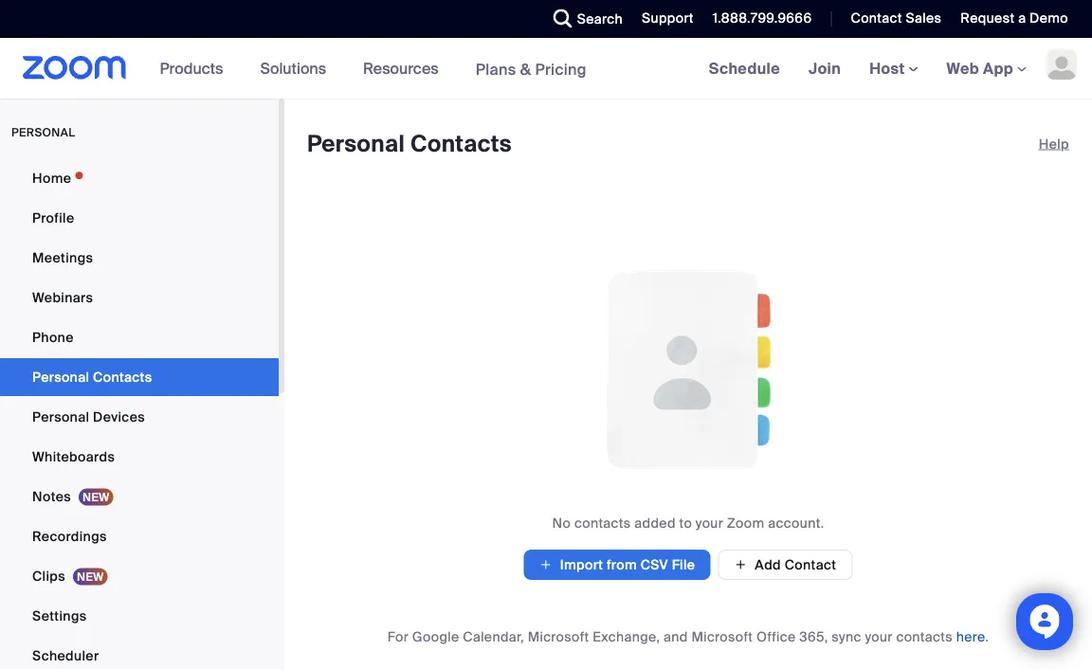 Task type: describe. For each thing, give the bounding box(es) containing it.
search button
[[539, 0, 628, 38]]

.
[[985, 628, 989, 646]]

here
[[956, 628, 985, 646]]

&
[[520, 59, 531, 79]]

whiteboards
[[32, 448, 115, 465]]

import
[[560, 556, 603, 574]]

home link
[[0, 159, 279, 197]]

clips link
[[0, 557, 279, 595]]

to
[[679, 514, 692, 532]]

host
[[869, 58, 909, 78]]

add image
[[539, 556, 552, 574]]

join link
[[794, 38, 855, 99]]

office
[[757, 628, 796, 646]]

home
[[32, 169, 71, 187]]

zoom logo image
[[23, 56, 127, 80]]

exchange,
[[593, 628, 660, 646]]

1 horizontal spatial your
[[865, 628, 893, 646]]

zoom
[[727, 514, 765, 532]]

0 horizontal spatial contacts
[[574, 514, 631, 532]]

add contact
[[755, 556, 836, 574]]

a
[[1018, 9, 1026, 27]]

1.888.799.9666
[[713, 9, 812, 27]]

products
[[160, 58, 223, 78]]

personal for personal contacts link
[[32, 368, 89, 386]]

personal menu menu
[[0, 159, 279, 669]]

product information navigation
[[146, 38, 601, 100]]

personal
[[11, 125, 75, 140]]

schedule
[[709, 58, 780, 78]]

schedule link
[[695, 38, 794, 99]]

resources
[[363, 58, 439, 78]]

contacts inside personal menu menu
[[93, 368, 152, 386]]

account.
[[768, 514, 824, 532]]

plans & pricing
[[476, 59, 587, 79]]

webinars link
[[0, 279, 279, 317]]

meetings navigation
[[695, 38, 1092, 100]]

notes link
[[0, 478, 279, 516]]

clips
[[32, 567, 65, 585]]

webinars
[[32, 289, 93, 306]]

resources button
[[363, 38, 447, 99]]

web app
[[947, 58, 1013, 78]]

phone link
[[0, 319, 279, 356]]

1 horizontal spatial contact
[[851, 9, 902, 27]]

personal devices
[[32, 408, 145, 426]]

banner containing products
[[0, 38, 1092, 100]]

meetings link
[[0, 239, 279, 277]]

0 vertical spatial personal
[[307, 129, 405, 159]]

2 microsoft from the left
[[691, 628, 753, 646]]

no contacts added to your zoom account.
[[552, 514, 824, 532]]

web app button
[[947, 58, 1027, 78]]

request a demo
[[961, 9, 1068, 27]]

1 horizontal spatial contacts
[[896, 628, 953, 646]]

personal contacts inside personal contacts link
[[32, 368, 152, 386]]

personal devices link
[[0, 398, 279, 436]]

and
[[664, 628, 688, 646]]

pricing
[[535, 59, 587, 79]]

personal contacts link
[[0, 358, 279, 396]]

add
[[755, 556, 781, 574]]

demo
[[1030, 9, 1068, 27]]

import from csv file button
[[524, 550, 710, 580]]



Task type: vqa. For each thing, say whether or not it's contained in the screenshot.
Help link
yes



Task type: locate. For each thing, give the bounding box(es) containing it.
personal contacts
[[307, 129, 512, 159], [32, 368, 152, 386]]

1 vertical spatial contacts
[[896, 628, 953, 646]]

web
[[947, 58, 979, 78]]

contacts left here
[[896, 628, 953, 646]]

whiteboards link
[[0, 438, 279, 476]]

plans & pricing link
[[476, 59, 587, 79], [476, 59, 587, 79]]

phone
[[32, 328, 74, 346]]

file
[[672, 556, 695, 574]]

app
[[983, 58, 1013, 78]]

1 vertical spatial contact
[[785, 556, 836, 574]]

plans
[[476, 59, 516, 79]]

contact right the add
[[785, 556, 836, 574]]

0 horizontal spatial contacts
[[93, 368, 152, 386]]

365,
[[799, 628, 828, 646]]

recordings link
[[0, 518, 279, 556]]

personal contacts up the personal devices
[[32, 368, 152, 386]]

personal down product information navigation
[[307, 129, 405, 159]]

scheduler
[[32, 647, 99, 665]]

1 vertical spatial your
[[865, 628, 893, 646]]

your right to on the bottom right
[[696, 514, 723, 532]]

profile link
[[0, 199, 279, 237]]

your right 'sync'
[[865, 628, 893, 646]]

help link
[[1039, 129, 1069, 159]]

1 vertical spatial contacts
[[93, 368, 152, 386]]

0 vertical spatial contact
[[851, 9, 902, 27]]

contact sales link
[[837, 0, 946, 38], [851, 9, 942, 27]]

personal inside personal devices link
[[32, 408, 89, 426]]

host button
[[869, 58, 918, 78]]

profile
[[32, 209, 74, 227]]

support
[[642, 9, 694, 27]]

1 vertical spatial personal
[[32, 368, 89, 386]]

contacts up 'devices'
[[93, 368, 152, 386]]

request
[[961, 9, 1015, 27]]

0 horizontal spatial your
[[696, 514, 723, 532]]

profile picture image
[[1047, 49, 1077, 80]]

support link
[[628, 0, 698, 38], [642, 9, 694, 27]]

contact sales
[[851, 9, 942, 27]]

contacts right no at the right
[[574, 514, 631, 532]]

for google calendar, microsoft exchange, and microsoft office 365, sync your contacts here .
[[387, 628, 989, 646]]

0 horizontal spatial contact
[[785, 556, 836, 574]]

personal up whiteboards
[[32, 408, 89, 426]]

1 vertical spatial personal contacts
[[32, 368, 152, 386]]

personal contacts down resources dropdown button
[[307, 129, 512, 159]]

settings link
[[0, 597, 279, 635]]

solutions button
[[260, 38, 335, 99]]

solutions
[[260, 58, 326, 78]]

microsoft right calendar,
[[528, 628, 589, 646]]

settings
[[32, 607, 87, 625]]

added
[[635, 514, 676, 532]]

notes
[[32, 488, 71, 505]]

csv
[[641, 556, 668, 574]]

personal for personal devices link
[[32, 408, 89, 426]]

0 vertical spatial contacts
[[574, 514, 631, 532]]

contacts
[[574, 514, 631, 532], [896, 628, 953, 646]]

contacts
[[410, 129, 512, 159], [93, 368, 152, 386]]

0 horizontal spatial microsoft
[[528, 628, 589, 646]]

0 vertical spatial personal contacts
[[307, 129, 512, 159]]

1.888.799.9666 button up schedule link
[[713, 9, 812, 27]]

import from csv file
[[560, 556, 695, 574]]

scheduler link
[[0, 637, 279, 669]]

contact left sales
[[851, 9, 902, 27]]

0 horizontal spatial personal contacts
[[32, 368, 152, 386]]

microsoft right the and
[[691, 628, 753, 646]]

1 horizontal spatial microsoft
[[691, 628, 753, 646]]

1 horizontal spatial personal contacts
[[307, 129, 512, 159]]

contacts down plans
[[410, 129, 512, 159]]

personal down phone
[[32, 368, 89, 386]]

microsoft
[[528, 628, 589, 646], [691, 628, 753, 646]]

add contact button
[[718, 550, 853, 580]]

1.888.799.9666 button
[[698, 0, 817, 38], [713, 9, 812, 27]]

join
[[809, 58, 841, 78]]

1 microsoft from the left
[[528, 628, 589, 646]]

banner
[[0, 38, 1092, 100]]

2 vertical spatial personal
[[32, 408, 89, 426]]

contact
[[851, 9, 902, 27], [785, 556, 836, 574]]

no
[[552, 514, 571, 532]]

1 horizontal spatial contacts
[[410, 129, 512, 159]]

sales
[[906, 9, 942, 27]]

help
[[1039, 135, 1069, 153]]

0 vertical spatial your
[[696, 514, 723, 532]]

contact inside button
[[785, 556, 836, 574]]

request a demo link
[[946, 0, 1092, 38], [961, 9, 1068, 27]]

meetings
[[32, 249, 93, 266]]

calendar,
[[463, 628, 524, 646]]

products button
[[160, 38, 232, 99]]

add image
[[734, 556, 747, 574]]

for
[[387, 628, 409, 646]]

0 vertical spatial contacts
[[410, 129, 512, 159]]

devices
[[93, 408, 145, 426]]

1.888.799.9666 button up schedule at the top of the page
[[698, 0, 817, 38]]

here link
[[956, 628, 985, 646]]

your
[[696, 514, 723, 532], [865, 628, 893, 646]]

from
[[607, 556, 637, 574]]

recordings
[[32, 528, 107, 545]]

personal inside personal contacts link
[[32, 368, 89, 386]]

personal
[[307, 129, 405, 159], [32, 368, 89, 386], [32, 408, 89, 426]]

google
[[412, 628, 459, 646]]

sync
[[832, 628, 861, 646]]

search
[[577, 10, 623, 27]]



